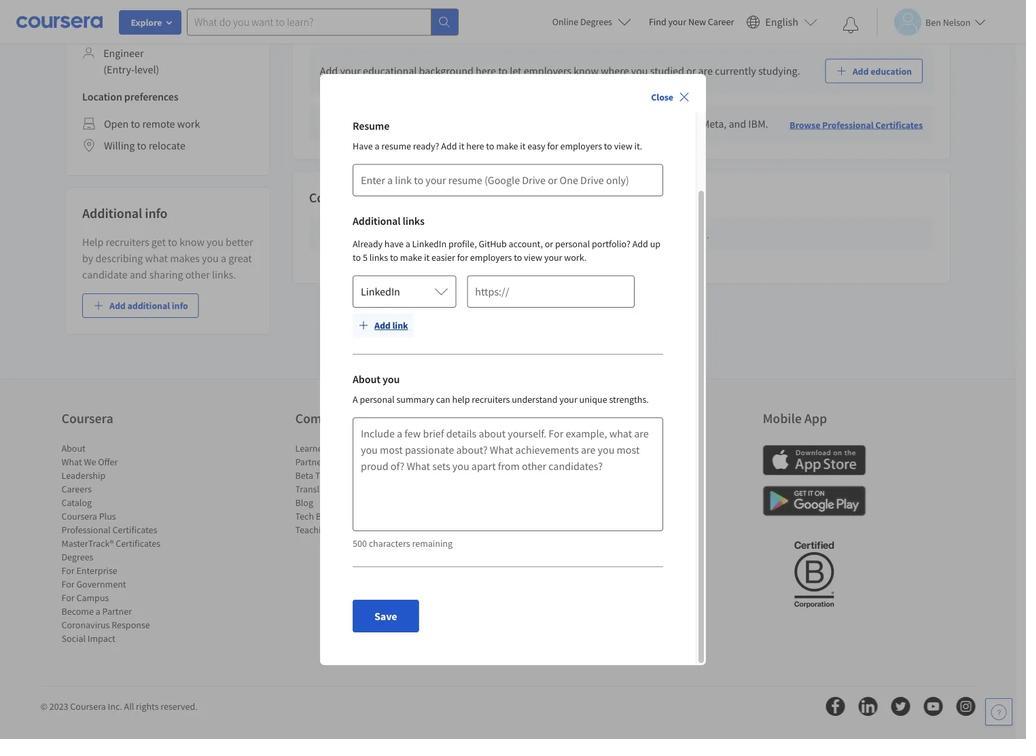 Task type: locate. For each thing, give the bounding box(es) containing it.
recruiters inside help recruiters get to know you better by describing what makes you a great candidate and sharing other links.
[[106, 235, 149, 249]]

0 horizontal spatial make
[[400, 252, 422, 264]]

linkedin up the easier
[[412, 238, 447, 250]]

make down from
[[496, 140, 518, 152]]

affiliates link
[[529, 565, 563, 577]]

personal inside the already have a linkedin profile, github account, or personal portfolio? add up to 5 links to make it easier for employers to view your work.
[[555, 238, 590, 250]]

1 vertical spatial links
[[370, 252, 388, 264]]

tech blog link
[[295, 510, 334, 523]]

or inside the already have a linkedin profile, github account, or personal portfolio? add up to 5 links to make it easier for employers to view your work.
[[545, 238, 553, 250]]

certificates down professional certificates link
[[116, 538, 160, 550]]

1 horizontal spatial personal
[[555, 238, 590, 250]]

employers right let
[[524, 64, 572, 78]]

2 vertical spatial for
[[62, 592, 75, 604]]

additional down skills-
[[353, 214, 401, 228]]

1 horizontal spatial it
[[459, 140, 465, 152]]

personal
[[555, 238, 590, 250], [360, 394, 395, 406]]

relocate
[[149, 139, 185, 152]]

1 horizontal spatial recruiters
[[472, 394, 510, 406]]

1 vertical spatial linkedin
[[361, 285, 400, 299]]

application developer / engineer (entry-level)
[[103, 30, 210, 76]]

employers down github
[[470, 252, 512, 264]]

2 horizontal spatial list
[[529, 442, 645, 605]]

from
[[494, 117, 516, 131]]

learning left on
[[385, 228, 423, 241]]

list for community
[[295, 442, 411, 537]]

make
[[496, 140, 518, 152], [400, 252, 422, 264]]

contact link
[[529, 524, 560, 536]]

1 vertical spatial or
[[545, 238, 553, 250]]

0 vertical spatial links
[[403, 214, 425, 228]]

0 horizontal spatial know
[[180, 235, 205, 249]]

0 horizontal spatial blog
[[295, 497, 313, 509]]

coursera twitter image
[[891, 697, 910, 716]]

dialog
[[320, 61, 706, 666]]

0 horizontal spatial professional
[[62, 524, 111, 536]]

a down campus
[[96, 606, 100, 618]]

browse professional certificates
[[790, 119, 923, 131]]

for campus link
[[62, 592, 109, 604]]

progress
[[592, 228, 632, 241]]

information
[[484, 228, 538, 241]]

2 vertical spatial certificates
[[116, 538, 160, 550]]

and inside help recruiters get to know you better by describing what makes you a great candidate and sharing other links.
[[130, 268, 147, 281]]

0 vertical spatial or
[[687, 64, 696, 78]]

coursera inside about what we offer leadership careers catalog coursera plus professional certificates mastertrack® certificates degrees for enterprise for government for campus become a partner coronavirus response social impact
[[62, 510, 97, 523]]

view left it.
[[614, 140, 633, 152]]

where
[[601, 64, 629, 78]]

add link
[[375, 320, 408, 332]]

for down profile,
[[457, 252, 468, 264]]

get job-ready with role-based training from industry-leading companies like google, meta, and ibm.
[[320, 117, 768, 131]]

links left on
[[403, 214, 425, 228]]

1 vertical spatial about
[[62, 442, 86, 455]]

1 vertical spatial for
[[457, 252, 468, 264]]

1 horizontal spatial info
[[172, 300, 188, 312]]

here down training
[[466, 140, 484, 152]]

show notifications image
[[843, 17, 859, 33]]

learners
[[295, 442, 330, 455]]

coursera up after
[[309, 189, 361, 206]]

describing
[[95, 251, 143, 265]]

2 vertical spatial employers
[[470, 252, 512, 264]]

linkedin
[[412, 238, 447, 250], [361, 285, 400, 299]]

1 horizontal spatial know
[[574, 64, 599, 78]]

0 vertical spatial info
[[145, 205, 167, 222]]

add for add additional info
[[109, 300, 126, 312]]

0 vertical spatial about
[[353, 373, 381, 386]]

1 horizontal spatial for
[[547, 140, 559, 152]]

find your new career
[[649, 16, 734, 28]]

coursera,
[[439, 228, 482, 241]]

1 horizontal spatial make
[[496, 140, 518, 152]]

preferences
[[124, 90, 178, 103]]

0 horizontal spatial info
[[145, 205, 167, 222]]

translators
[[295, 483, 340, 496]]

professional up mastertrack®
[[62, 524, 111, 536]]

add down "credentials"
[[320, 64, 338, 78]]

list containing press
[[529, 442, 645, 605]]

terms link
[[529, 470, 554, 482]]

professional right browse
[[822, 119, 874, 131]]

1 vertical spatial view
[[524, 252, 542, 264]]

1 horizontal spatial blog
[[316, 510, 334, 523]]

1 list from the left
[[62, 442, 177, 646]]

leadership link
[[62, 470, 105, 482]]

2 list from the left
[[295, 442, 411, 537]]

coronavirus
[[62, 619, 110, 631]]

about for about you
[[353, 373, 381, 386]]

coursera linkedin image
[[859, 697, 878, 716]]

0 horizontal spatial and
[[130, 268, 147, 281]]

after you start learning on coursera, information about your progress will appear here.
[[320, 228, 709, 241]]

developer
[[157, 30, 204, 44]]

1 horizontal spatial about
[[353, 373, 381, 386]]

additional up help
[[82, 205, 142, 222]]

1 horizontal spatial learning
[[423, 189, 471, 206]]

add left up
[[633, 238, 648, 250]]

0 horizontal spatial it
[[424, 252, 430, 264]]

your left the work.
[[544, 252, 562, 264]]

recruiters right help
[[472, 394, 510, 406]]

help recruiters get to know you better by describing what makes you a great candidate and sharing other links.
[[82, 235, 253, 281]]

certificates up mastertrack® certificates 'link'
[[112, 524, 157, 536]]

employers
[[524, 64, 572, 78], [560, 140, 602, 152], [470, 252, 512, 264]]

or left are
[[687, 64, 696, 78]]

unique
[[579, 394, 607, 406]]

easier
[[432, 252, 455, 264]]

understand
[[512, 394, 558, 406]]

know left where
[[574, 64, 599, 78]]

1 vertical spatial know
[[180, 235, 205, 249]]

your left educational
[[340, 64, 361, 78]]

make down the have
[[400, 252, 422, 264]]

can
[[436, 394, 450, 406]]

additional for additional links
[[353, 214, 401, 228]]

links.
[[212, 268, 236, 281]]

2 for from the top
[[62, 578, 75, 591]]

what
[[62, 456, 82, 468]]

0 horizontal spatial recruiters
[[106, 235, 149, 249]]

0 horizontal spatial links
[[370, 252, 388, 264]]

great
[[229, 251, 252, 265]]

recruiters up describing
[[106, 235, 149, 249]]

0 vertical spatial learning
[[423, 189, 471, 206]]

1 horizontal spatial and
[[729, 117, 746, 131]]

to right get
[[168, 235, 177, 249]]

about inside about what we offer leadership careers catalog coursera plus professional certificates mastertrack® certificates degrees for enterprise for government for campus become a partner coronavirus response social impact
[[62, 442, 86, 455]]

for enterprise link
[[62, 565, 117, 577]]

0 horizontal spatial view
[[524, 252, 542, 264]]

links right 5
[[370, 252, 388, 264]]

coursera image
[[16, 11, 103, 33]]

tech
[[295, 510, 314, 523]]

help
[[82, 235, 104, 249]]

professional certificates link
[[62, 524, 157, 536]]

list
[[62, 442, 177, 646], [295, 442, 411, 537], [529, 442, 645, 605]]

0 horizontal spatial about
[[62, 442, 86, 455]]

here
[[476, 64, 496, 78], [466, 140, 484, 152]]

studied
[[650, 64, 684, 78]]

0 vertical spatial view
[[614, 140, 633, 152]]

1 vertical spatial make
[[400, 252, 422, 264]]

add left education
[[853, 65, 869, 77]]

for down degrees
[[62, 565, 75, 577]]

a
[[375, 140, 380, 152], [406, 238, 410, 250], [221, 251, 226, 265], [96, 606, 100, 618]]

your right find
[[669, 16, 687, 28]]

1 vertical spatial recruiters
[[472, 394, 510, 406]]

become
[[62, 606, 94, 618]]

for right easy
[[547, 140, 559, 152]]

download on the app store image
[[763, 445, 866, 476]]

info
[[145, 205, 167, 222], [172, 300, 188, 312]]

characters
[[369, 538, 410, 550]]

here left let
[[476, 64, 496, 78]]

to left 5
[[353, 252, 361, 264]]

0 vertical spatial here
[[476, 64, 496, 78]]

list containing about
[[62, 442, 177, 646]]

and
[[729, 117, 746, 131], [130, 268, 147, 281]]

learning right the first
[[423, 189, 471, 206]]

teaching
[[295, 524, 331, 536]]

Resume text field
[[353, 164, 663, 197]]

add inside the already have a linkedin profile, github account, or personal portfolio? add up to 5 links to make it easier for employers to view your work.
[[633, 238, 648, 250]]

0 horizontal spatial linkedin
[[361, 285, 400, 299]]

a right the have
[[406, 238, 410, 250]]

1 vertical spatial personal
[[360, 394, 395, 406]]

0 horizontal spatial for
[[457, 252, 468, 264]]

1 vertical spatial learning
[[385, 228, 423, 241]]

list containing learners
[[295, 442, 411, 537]]

impact
[[88, 633, 115, 645]]

close
[[651, 91, 674, 103]]

0 vertical spatial for
[[62, 565, 75, 577]]

additional links
[[353, 214, 425, 228]]

become a partner link
[[62, 606, 132, 618]]

learning for first
[[423, 189, 471, 206]]

you left better
[[207, 235, 224, 249]]

add left link
[[375, 320, 391, 332]]

a up links.
[[221, 251, 226, 265]]

1 vertical spatial and
[[130, 268, 147, 281]]

1 vertical spatial info
[[172, 300, 188, 312]]

0 vertical spatial personal
[[555, 238, 590, 250]]

1 vertical spatial for
[[62, 578, 75, 591]]

blog up tech
[[295, 497, 313, 509]]

it.
[[635, 140, 643, 152]]

certificates
[[876, 119, 923, 131], [112, 524, 157, 536], [116, 538, 160, 550]]

to down the have
[[390, 252, 398, 264]]

it left easy
[[520, 140, 526, 152]]

3 for from the top
[[62, 592, 75, 604]]

0 horizontal spatial or
[[545, 238, 553, 250]]

based
[[427, 117, 454, 131]]

skills-
[[364, 189, 397, 206]]

personal up the work.
[[555, 238, 590, 250]]

and left ibm.
[[729, 117, 746, 131]]

professional
[[822, 119, 874, 131], [62, 524, 111, 536]]

to inside help recruiters get to know you better by describing what makes you a great candidate and sharing other links.
[[168, 235, 177, 249]]

to down from
[[486, 140, 494, 152]]

and down the what
[[130, 268, 147, 281]]

or
[[687, 64, 696, 78], [545, 238, 553, 250]]

you left start
[[343, 228, 360, 241]]

1 horizontal spatial or
[[687, 64, 696, 78]]

press link
[[529, 442, 550, 455]]

it left the easier
[[424, 252, 430, 264]]

terms
[[529, 470, 554, 482]]

additional for additional info
[[82, 205, 142, 222]]

None search field
[[187, 8, 459, 36]]

it down training
[[459, 140, 465, 152]]

for up become
[[62, 592, 75, 604]]

employers down leading
[[560, 140, 602, 152]]

0 vertical spatial recruiters
[[106, 235, 149, 249]]

know up the makes
[[180, 235, 205, 249]]

0 horizontal spatial learning
[[385, 228, 423, 241]]

for up for campus link
[[62, 578, 75, 591]]

learners partners beta testers translators blog tech blog teaching center
[[295, 442, 359, 536]]

add for add your educational background here to let employers know where you studied or are currently studying.
[[320, 64, 338, 78]]

0 vertical spatial for
[[547, 140, 559, 152]]

willing
[[104, 139, 135, 152]]

linkedin up add link button
[[361, 285, 400, 299]]

0 vertical spatial professional
[[822, 119, 874, 131]]

learners link
[[295, 442, 330, 455]]

add education
[[853, 65, 912, 77]]

view down the "account,"
[[524, 252, 542, 264]]

application
[[103, 30, 155, 44]]

1 horizontal spatial additional
[[353, 214, 401, 228]]

work
[[177, 117, 200, 131]]

1 vertical spatial professional
[[62, 524, 111, 536]]

info right the additional
[[172, 300, 188, 312]]

coursera facebook image
[[826, 697, 845, 716]]

engineer
[[103, 46, 144, 60]]

about
[[541, 228, 567, 241]]

about what we offer leadership careers catalog coursera plus professional certificates mastertrack® certificates degrees for enterprise for government for campus become a partner coronavirus response social impact
[[62, 442, 160, 645]]

response
[[112, 619, 150, 631]]

0 horizontal spatial list
[[62, 442, 177, 646]]

add left the additional
[[109, 300, 126, 312]]

or right the "account,"
[[545, 238, 553, 250]]

3 list from the left
[[529, 442, 645, 605]]

about up the what
[[62, 442, 86, 455]]

coursera
[[309, 189, 361, 206], [62, 410, 113, 427], [62, 510, 97, 523], [70, 701, 106, 713]]

a right have on the left top
[[375, 140, 380, 152]]

0 vertical spatial linkedin
[[412, 238, 447, 250]]

know
[[574, 64, 599, 78], [180, 235, 205, 249]]

open
[[104, 117, 129, 131]]

add education button
[[826, 59, 923, 83]]

0 horizontal spatial additional
[[82, 205, 142, 222]]

1 horizontal spatial list
[[295, 442, 411, 537]]

coursera instagram image
[[957, 697, 976, 716]]

1 horizontal spatial linkedin
[[412, 238, 447, 250]]

beta testers link
[[295, 470, 343, 482]]

1 vertical spatial here
[[466, 140, 484, 152]]

blog up teaching center link
[[316, 510, 334, 523]]

about up a
[[353, 373, 381, 386]]

contact
[[529, 524, 560, 536]]

press
[[529, 442, 550, 455]]

info up get
[[145, 205, 167, 222]]

certificates down education
[[876, 119, 923, 131]]

personal down about you on the bottom of page
[[360, 394, 395, 406]]

/
[[206, 30, 210, 44]]

coursera down catalog
[[62, 510, 97, 523]]

app
[[805, 410, 827, 427]]



Task type: vqa. For each thing, say whether or not it's contained in the screenshot.
the Add
yes



Task type: describe. For each thing, give the bounding box(es) containing it.
add link button
[[353, 314, 414, 338]]

list for coursera
[[62, 442, 177, 646]]

learning for start
[[385, 228, 423, 241]]

coursera left inc. on the left bottom of the page
[[70, 701, 106, 713]]

roles
[[119, 3, 142, 16]]

link
[[393, 320, 408, 332]]

career
[[708, 16, 734, 28]]

add additional info button
[[82, 294, 199, 318]]

0 vertical spatial employers
[[524, 64, 572, 78]]

0 vertical spatial know
[[574, 64, 599, 78]]

level)
[[135, 63, 159, 76]]

0 horizontal spatial personal
[[360, 394, 395, 406]]

About you text field
[[353, 418, 663, 532]]

make inside the already have a linkedin profile, github account, or personal portfolio? add up to 5 links to make it easier for employers to view your work.
[[400, 252, 422, 264]]

info inside button
[[172, 300, 188, 312]]

Website Address text field
[[467, 275, 635, 308]]

dialog containing resume
[[320, 61, 706, 666]]

work.
[[564, 252, 587, 264]]

campus
[[76, 592, 109, 604]]

your up the work.
[[570, 228, 590, 241]]

you up the other
[[202, 251, 219, 265]]

currently
[[715, 64, 756, 78]]

about you
[[353, 373, 400, 386]]

additional info
[[82, 205, 167, 222]]

5
[[363, 252, 368, 264]]

leadership
[[62, 470, 105, 482]]

resume
[[353, 119, 390, 133]]

professional inside about what we offer leadership careers catalog coursera plus professional certificates mastertrack® certificates degrees for enterprise for government for campus become a partner coronavirus response social impact
[[62, 524, 111, 536]]

get it on google play image
[[763, 486, 866, 517]]

profile,
[[449, 238, 477, 250]]

easy
[[528, 140, 545, 152]]

careers
[[62, 483, 92, 496]]

coursera up about link
[[62, 410, 113, 427]]

coursera youtube image
[[924, 697, 943, 716]]

coursera skills-first learning
[[309, 189, 471, 206]]

a personal summary can help recruiters understand your unique strengths.
[[353, 394, 649, 406]]

about for about what we offer leadership careers catalog coursera plus professional certificates mastertrack® certificates degrees for enterprise for government for campus become a partner coronavirus response social impact
[[62, 442, 86, 455]]

know inside help recruiters get to know you better by describing what makes you a great candidate and sharing other links.
[[180, 235, 205, 249]]

500
[[353, 538, 367, 550]]

social impact link
[[62, 633, 115, 645]]

leading
[[559, 117, 593, 131]]

strengths.
[[609, 394, 649, 406]]

your left unique
[[560, 394, 578, 406]]

help
[[452, 394, 470, 406]]

up
[[650, 238, 661, 250]]

500 characters remaining
[[353, 538, 453, 550]]

a inside the already have a linkedin profile, github account, or personal portfolio? add up to 5 links to make it easier for employers to view your work.
[[406, 238, 410, 250]]

0 vertical spatial certificates
[[876, 119, 923, 131]]

add for add link
[[375, 320, 391, 332]]

desired roles
[[82, 3, 142, 16]]

your inside the find your new career link
[[669, 16, 687, 28]]

partners link
[[295, 456, 329, 468]]

view inside the already have a linkedin profile, github account, or personal portfolio? add up to 5 links to make it easier for employers to view your work.
[[524, 252, 542, 264]]

to down companies
[[604, 140, 612, 152]]

mobile
[[763, 410, 802, 427]]

links inside the already have a linkedin profile, github account, or personal portfolio? add up to 5 links to make it easier for employers to view your work.
[[370, 252, 388, 264]]

add your educational background here to let employers know where you studied or are currently studying.
[[320, 64, 800, 78]]

mastertrack®
[[62, 538, 114, 550]]

industry-
[[518, 117, 559, 131]]

your inside the already have a linkedin profile, github account, or personal portfolio? add up to 5 links to make it easier for employers to view your work.
[[544, 252, 562, 264]]

let
[[510, 64, 522, 78]]

linkedin inside 'popup button'
[[361, 285, 400, 299]]

better
[[226, 235, 253, 249]]

coronavirus response link
[[62, 619, 150, 631]]

location preferences
[[82, 90, 178, 103]]

it inside the already have a linkedin profile, github account, or personal portfolio? add up to 5 links to make it easier for employers to view your work.
[[424, 252, 430, 264]]

employers inside the already have a linkedin profile, github account, or personal portfolio? add up to 5 links to make it easier for employers to view your work.
[[470, 252, 512, 264]]

0 vertical spatial and
[[729, 117, 746, 131]]

for inside the already have a linkedin profile, github account, or personal portfolio? add up to 5 links to make it easier for employers to view your work.
[[457, 252, 468, 264]]

a inside help recruiters get to know you better by describing what makes you a great candidate and sharing other links.
[[221, 251, 226, 265]]

first
[[397, 189, 420, 206]]

0 vertical spatial blog
[[295, 497, 313, 509]]

you right where
[[631, 64, 648, 78]]

blog link
[[295, 497, 313, 509]]

1 vertical spatial certificates
[[112, 524, 157, 536]]

all
[[124, 701, 134, 713]]

desired
[[82, 3, 117, 16]]

linkedin inside the already have a linkedin profile, github account, or personal portfolio? add up to 5 links to make it easier for employers to view your work.
[[412, 238, 447, 250]]

you up summary
[[383, 373, 400, 386]]

a inside about what we offer leadership careers catalog coursera plus professional certificates mastertrack® certificates degrees for enterprise for government for campus become a partner coronavirus response social impact
[[96, 606, 100, 618]]

add right 'ready?'
[[441, 140, 457, 152]]

1 horizontal spatial links
[[403, 214, 425, 228]]

what we offer link
[[62, 456, 118, 468]]

other
[[185, 268, 210, 281]]

background
[[419, 64, 474, 78]]

logo of certified b corporation image
[[786, 534, 842, 615]]

remaining
[[412, 538, 453, 550]]

to right willing
[[137, 139, 146, 152]]

role-
[[406, 117, 427, 131]]

0 vertical spatial make
[[496, 140, 518, 152]]

already have a linkedin profile, github account, or personal portfolio? add up to 5 links to make it easier for employers to view your work.
[[353, 238, 661, 264]]

save button
[[353, 600, 419, 633]]

have a resume ready? add it here to make it easy for employers to view it.
[[353, 140, 643, 152]]

© 2023 coursera inc. all rights reserved.
[[40, 701, 198, 713]]

account,
[[509, 238, 543, 250]]

help center image
[[991, 704, 1007, 720]]

resume
[[381, 140, 411, 152]]

open to remote work
[[104, 117, 200, 131]]

makes
[[170, 251, 200, 265]]

here inside dialog
[[466, 140, 484, 152]]

1 horizontal spatial professional
[[822, 119, 874, 131]]

start
[[362, 228, 383, 241]]

what
[[145, 251, 168, 265]]

to left let
[[498, 64, 508, 78]]

1 vertical spatial blog
[[316, 510, 334, 523]]

partners
[[295, 456, 329, 468]]

close button
[[646, 85, 695, 109]]

new
[[688, 16, 706, 28]]

offer
[[98, 456, 118, 468]]

affiliates
[[529, 565, 563, 577]]

mastertrack® certificates link
[[62, 538, 160, 550]]

about link
[[62, 442, 86, 455]]

1 for from the top
[[62, 565, 75, 577]]

1 vertical spatial employers
[[560, 140, 602, 152]]

browse
[[790, 119, 821, 131]]

partner
[[102, 606, 132, 618]]

remote
[[142, 117, 175, 131]]

credentials
[[309, 13, 375, 30]]

to down the "account,"
[[514, 252, 522, 264]]

center
[[333, 524, 359, 536]]

reserved.
[[161, 701, 198, 713]]

add for add education
[[853, 65, 869, 77]]

2 horizontal spatial it
[[520, 140, 526, 152]]

have
[[353, 140, 373, 152]]

1 horizontal spatial view
[[614, 140, 633, 152]]

job-
[[338, 117, 356, 131]]

meta,
[[702, 117, 727, 131]]

after
[[320, 228, 341, 241]]

companies
[[595, 117, 645, 131]]

to right open
[[131, 117, 140, 131]]

find your new career link
[[642, 14, 741, 31]]

recruiters inside dialog
[[472, 394, 510, 406]]

list for more
[[529, 442, 645, 605]]

english
[[766, 15, 799, 29]]



